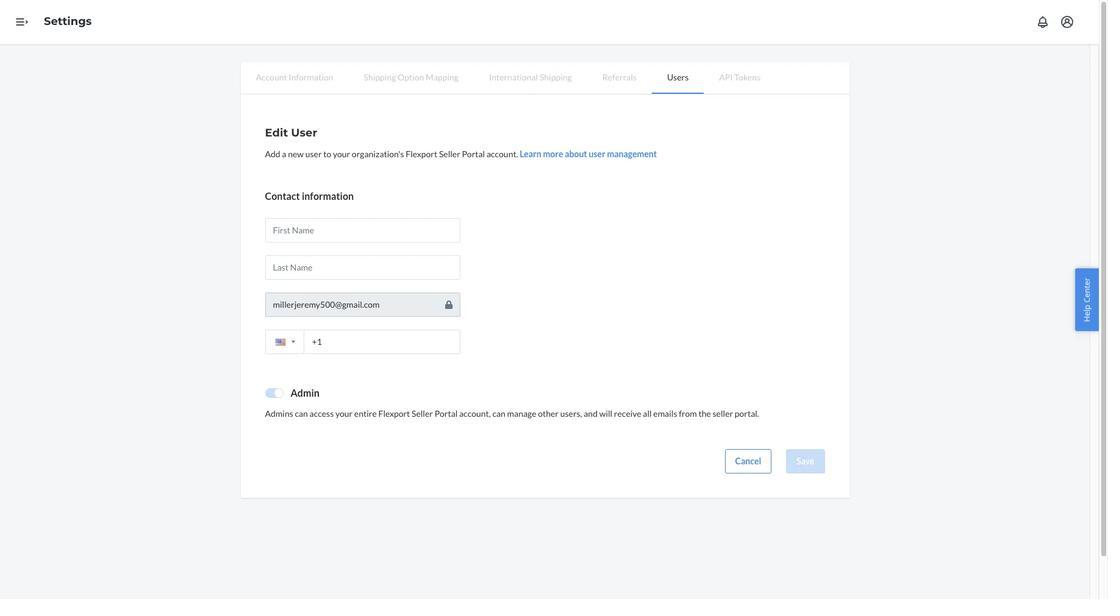 Task type: describe. For each thing, give the bounding box(es) containing it.
help center
[[1082, 278, 1093, 322]]

information
[[289, 72, 333, 82]]

user
[[291, 126, 317, 140]]

organization's
[[352, 149, 404, 159]]

emails
[[653, 408, 677, 419]]

add a new user to your organization's flexport seller portal account. learn more about user management
[[265, 149, 657, 159]]

help
[[1082, 305, 1093, 322]]

shipping inside 'tab'
[[364, 72, 396, 82]]

account,
[[459, 408, 491, 419]]

a
[[282, 149, 286, 159]]

tokens
[[734, 72, 760, 82]]

add
[[265, 149, 280, 159]]

access
[[310, 408, 334, 419]]

Last Name text field
[[265, 255, 460, 280]]

and
[[584, 408, 598, 419]]

account
[[256, 72, 287, 82]]

receive
[[614, 408, 641, 419]]

account information tab
[[241, 62, 349, 93]]

contact
[[265, 190, 300, 202]]

admins
[[265, 408, 293, 419]]

admin
[[291, 387, 320, 399]]

0 vertical spatial portal
[[462, 149, 485, 159]]

management
[[607, 149, 657, 159]]

1 can from the left
[[295, 408, 308, 419]]

admins can access your entire flexport seller portal account, can manage other users, and will receive all emails from the seller portal.
[[265, 408, 759, 419]]

cancel
[[735, 456, 761, 466]]

contact information
[[265, 190, 354, 202]]

users,
[[560, 408, 582, 419]]

tab list containing account information
[[241, 62, 849, 95]]

help center button
[[1075, 268, 1099, 331]]

referrals
[[602, 72, 637, 82]]

users tab
[[652, 62, 704, 94]]

1 user from the left
[[305, 149, 322, 159]]

settings
[[44, 15, 92, 28]]

open notifications image
[[1036, 15, 1050, 29]]

mapping
[[426, 72, 459, 82]]

0 horizontal spatial portal
[[435, 408, 458, 419]]

open navigation image
[[15, 15, 29, 29]]

all
[[643, 408, 652, 419]]

2 user from the left
[[589, 149, 605, 159]]

account.
[[487, 149, 518, 159]]

First Name text field
[[265, 218, 460, 243]]

portal.
[[735, 408, 759, 419]]

learn
[[520, 149, 541, 159]]



Task type: locate. For each thing, give the bounding box(es) containing it.
portal left account,
[[435, 408, 458, 419]]

0 vertical spatial your
[[333, 149, 350, 159]]

seller left the account.
[[439, 149, 460, 159]]

1 horizontal spatial shipping
[[540, 72, 572, 82]]

0 vertical spatial seller
[[439, 149, 460, 159]]

your right to
[[333, 149, 350, 159]]

more
[[543, 149, 563, 159]]

portal left the account.
[[462, 149, 485, 159]]

users
[[667, 72, 689, 82]]

0 vertical spatial flexport
[[406, 149, 437, 159]]

settings link
[[44, 15, 92, 28]]

account information
[[256, 72, 333, 82]]

open account menu image
[[1060, 15, 1075, 29]]

save button
[[786, 449, 825, 474]]

Email text field
[[265, 293, 460, 317]]

save
[[797, 456, 814, 466]]

information
[[302, 190, 354, 202]]

2 can from the left
[[492, 408, 505, 419]]

can left access
[[295, 408, 308, 419]]

can left the manage
[[492, 408, 505, 419]]

1 (702) 123-4567 telephone field
[[265, 330, 460, 354]]

shipping option mapping tab
[[349, 62, 474, 93]]

0 horizontal spatial can
[[295, 408, 308, 419]]

international
[[489, 72, 538, 82]]

shipping right international
[[540, 72, 572, 82]]

from
[[679, 408, 697, 419]]

portal
[[462, 149, 485, 159], [435, 408, 458, 419]]

international shipping
[[489, 72, 572, 82]]

flexport
[[406, 149, 437, 159], [378, 408, 410, 419]]

1 shipping from the left
[[364, 72, 396, 82]]

flexport right organization's
[[406, 149, 437, 159]]

manage
[[507, 408, 536, 419]]

1 vertical spatial flexport
[[378, 408, 410, 419]]

can
[[295, 408, 308, 419], [492, 408, 505, 419]]

new
[[288, 149, 304, 159]]

1 vertical spatial your
[[335, 408, 353, 419]]

referrals tab
[[587, 62, 652, 93]]

shipping inside tab
[[540, 72, 572, 82]]

api
[[719, 72, 733, 82]]

user left to
[[305, 149, 322, 159]]

1 vertical spatial portal
[[435, 408, 458, 419]]

1 horizontal spatial can
[[492, 408, 505, 419]]

user right about
[[589, 149, 605, 159]]

united states: + 1 image
[[291, 341, 295, 344]]

1 horizontal spatial seller
[[439, 149, 460, 159]]

your left the entire
[[335, 408, 353, 419]]

1 horizontal spatial portal
[[462, 149, 485, 159]]

about
[[565, 149, 587, 159]]

shipping option mapping
[[364, 72, 459, 82]]

lock image
[[445, 300, 453, 310]]

will
[[599, 408, 612, 419]]

edit
[[265, 126, 288, 140]]

option
[[398, 72, 424, 82]]

edit user
[[265, 126, 317, 140]]

tab list
[[241, 62, 849, 95]]

center
[[1082, 278, 1093, 303]]

api tokens tab
[[704, 62, 776, 93]]

international shipping tab
[[474, 62, 587, 93]]

0 horizontal spatial seller
[[412, 408, 433, 419]]

entire
[[354, 408, 377, 419]]

seller
[[713, 408, 733, 419]]

flexport right the entire
[[378, 408, 410, 419]]

2 shipping from the left
[[540, 72, 572, 82]]

shipping left 'option' at left top
[[364, 72, 396, 82]]

api tokens
[[719, 72, 760, 82]]

your
[[333, 149, 350, 159], [335, 408, 353, 419]]

learn more about user management button
[[520, 148, 657, 160]]

1 vertical spatial seller
[[412, 408, 433, 419]]

shipping
[[364, 72, 396, 82], [540, 72, 572, 82]]

other
[[538, 408, 559, 419]]

1 horizontal spatial user
[[589, 149, 605, 159]]

seller left account,
[[412, 408, 433, 419]]

user
[[305, 149, 322, 159], [589, 149, 605, 159]]

cancel button
[[725, 449, 772, 474]]

to
[[323, 149, 331, 159]]

the
[[699, 408, 711, 419]]

seller
[[439, 149, 460, 159], [412, 408, 433, 419]]

0 horizontal spatial shipping
[[364, 72, 396, 82]]

0 horizontal spatial user
[[305, 149, 322, 159]]



Task type: vqa. For each thing, say whether or not it's contained in the screenshot.
Save button
yes



